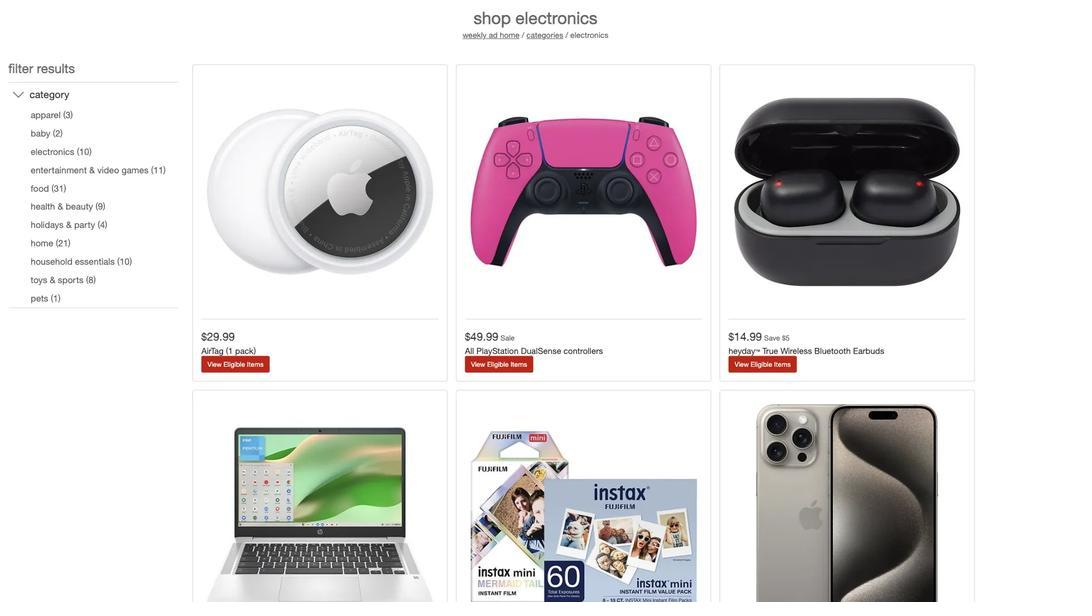 Task type: locate. For each thing, give the bounding box(es) containing it.
1 horizontal spatial eligible
[[487, 360, 509, 369]]

iphone® 15 pro image
[[729, 399, 966, 603]]

/ right categories
[[566, 30, 568, 40]]

1 eligible from the left
[[224, 360, 245, 369]]

filter results
[[8, 60, 75, 76]]

3 eligible from the left
[[751, 360, 772, 369]]

wireless
[[781, 346, 812, 356]]

entertainment
[[31, 165, 87, 175]]

video
[[97, 165, 119, 175]]

home (21)
[[31, 238, 71, 249]]

hp 14" chromebook laptop image
[[201, 399, 439, 603]]

$14.99
[[729, 330, 762, 343]]

2 items from the left
[[511, 360, 527, 369]]

2 horizontal spatial items
[[774, 360, 791, 369]]

(1)
[[51, 293, 61, 304]]

3 view from the left
[[735, 360, 749, 369]]

home inside shop electronics weekly ad home / categories / electronics
[[500, 30, 520, 40]]

eligible down true
[[751, 360, 772, 369]]

items down true
[[774, 360, 791, 369]]

0 horizontal spatial items
[[247, 360, 264, 369]]

eligible down (1
[[224, 360, 245, 369]]

items down playstation
[[511, 360, 527, 369]]

baby (2)
[[31, 128, 63, 139]]

heyday™ true wireless bluetooth earbuds link
[[729, 346, 966, 356]]

2 view from the left
[[471, 360, 485, 369]]

3 items from the left
[[774, 360, 791, 369]]

electronics down (2)
[[31, 146, 74, 157]]

electronics (10)
[[31, 146, 92, 157]]

1 horizontal spatial items
[[511, 360, 527, 369]]

1 view from the left
[[208, 360, 222, 369]]

view down "heyday™"
[[735, 360, 749, 369]]

0 horizontal spatial eligible
[[224, 360, 245, 369]]

airtag (1 pack) image
[[201, 73, 439, 311]]

(9)
[[96, 201, 105, 212]]

0 horizontal spatial home
[[31, 238, 53, 249]]

1 horizontal spatial home
[[500, 30, 520, 40]]

electronics
[[516, 7, 597, 28], [570, 30, 609, 40], [31, 146, 74, 157]]

save
[[764, 333, 780, 342]]

& for entertainment
[[89, 165, 95, 175]]

view down the airtag
[[208, 360, 222, 369]]

(10)
[[77, 146, 92, 157], [117, 256, 132, 267]]

1 / from the left
[[522, 30, 524, 40]]

weekly ad home link
[[463, 30, 520, 40]]

&
[[89, 165, 95, 175], [58, 201, 63, 212], [66, 220, 72, 230], [50, 275, 55, 285]]

1 horizontal spatial view
[[471, 360, 485, 369]]

0 vertical spatial electronics
[[516, 7, 597, 28]]

pack)
[[235, 346, 256, 356]]

$49.99
[[465, 330, 498, 343]]

games
[[122, 165, 149, 175]]

home right the ad
[[500, 30, 520, 40]]

(10) right essentials
[[117, 256, 132, 267]]

sale
[[501, 333, 515, 342]]

category
[[30, 88, 69, 100]]

0 horizontal spatial view
[[208, 360, 222, 369]]

& left the video
[[89, 165, 95, 175]]

electronics right categories
[[570, 30, 609, 40]]

eligible down playstation
[[487, 360, 509, 369]]

/
[[522, 30, 524, 40], [566, 30, 568, 40]]

true
[[762, 346, 778, 356]]

items down pack)
[[247, 360, 264, 369]]

items inside "$49.99 sale all playstation dualsense controllers view eligible items"
[[511, 360, 527, 369]]

1 horizontal spatial /
[[566, 30, 568, 40]]

eligible inside $29.99 airtag (1 pack) view eligible items
[[224, 360, 245, 369]]

filter
[[8, 60, 33, 76]]

results
[[37, 60, 75, 76]]

food
[[31, 183, 49, 194]]

home down "holidays"
[[31, 238, 53, 249]]

& right toys
[[50, 275, 55, 285]]

items
[[247, 360, 264, 369], [511, 360, 527, 369], [774, 360, 791, 369]]

view down all
[[471, 360, 485, 369]]

2 eligible from the left
[[487, 360, 509, 369]]

categories
[[527, 30, 563, 40]]

& for holidays
[[66, 220, 72, 230]]

eligible
[[224, 360, 245, 369], [487, 360, 509, 369], [751, 360, 772, 369]]

view inside $14.99 save $5 heyday™ true wireless bluetooth earbuds view eligible items
[[735, 360, 749, 369]]

health & beauty (9)
[[31, 201, 105, 212]]

0 vertical spatial home
[[500, 30, 520, 40]]

electronics up categories
[[516, 7, 597, 28]]

0 horizontal spatial /
[[522, 30, 524, 40]]

& left party
[[66, 220, 72, 230]]

& right health
[[58, 201, 63, 212]]

0 horizontal spatial (10)
[[77, 146, 92, 157]]

& for toys
[[50, 275, 55, 285]]

home
[[500, 30, 520, 40], [31, 238, 53, 249]]

categories link
[[527, 30, 563, 40]]

1 items from the left
[[247, 360, 264, 369]]

eligible inside $14.99 save $5 heyday™ true wireless bluetooth earbuds view eligible items
[[751, 360, 772, 369]]

heyday™
[[729, 346, 760, 356]]

0 vertical spatial (10)
[[77, 146, 92, 157]]

2 / from the left
[[566, 30, 568, 40]]

view
[[208, 360, 222, 369], [471, 360, 485, 369], [735, 360, 749, 369]]

$29.99 airtag (1 pack) view eligible items
[[201, 330, 264, 369]]

items inside $29.99 airtag (1 pack) view eligible items
[[247, 360, 264, 369]]

category button
[[8, 82, 179, 106]]

1 vertical spatial (10)
[[117, 256, 132, 267]]

shop electronics weekly ad home / categories / electronics
[[463, 7, 609, 40]]

1 vertical spatial electronics
[[570, 30, 609, 40]]

apparel
[[31, 110, 61, 120]]

/ left 'categories' link
[[522, 30, 524, 40]]

(10) up entertainment & video games (11)
[[77, 146, 92, 157]]

heyday™ true wireless bluetooth earbuds image
[[729, 73, 966, 311]]

all playstation dualsense controllers link
[[465, 346, 702, 356]]

food (31)
[[31, 183, 66, 194]]

2 horizontal spatial eligible
[[751, 360, 772, 369]]

2 horizontal spatial view
[[735, 360, 749, 369]]



Task type: vqa. For each thing, say whether or not it's contained in the screenshot.
Reminders link at the top
no



Task type: describe. For each thing, give the bounding box(es) containing it.
all
[[465, 346, 474, 356]]

ad
[[489, 30, 498, 40]]

view inside "$49.99 sale all playstation dualsense controllers view eligible items"
[[471, 360, 485, 369]]

holidays
[[31, 220, 64, 230]]

controllers
[[564, 346, 603, 356]]

sports
[[58, 275, 84, 285]]

(2)
[[53, 128, 63, 139]]

all playstation dualsense controllers image
[[465, 73, 702, 311]]

(3)
[[63, 110, 73, 120]]

& for health
[[58, 201, 63, 212]]

playstation
[[476, 346, 519, 356]]

1 horizontal spatial (10)
[[117, 256, 132, 267]]

chevron right image
[[13, 89, 24, 100]]

household essentials (10)
[[31, 256, 132, 267]]

holidays & party (4)
[[31, 220, 107, 230]]

1 vertical spatial home
[[31, 238, 53, 249]]

party
[[74, 220, 95, 230]]

instax mini value pack film image
[[465, 399, 702, 603]]

airtag (1 pack) link
[[201, 346, 439, 356]]

household
[[31, 256, 72, 267]]

(1
[[226, 346, 233, 356]]

(31)
[[51, 183, 66, 194]]

eligible inside "$49.99 sale all playstation dualsense controllers view eligible items"
[[487, 360, 509, 369]]

view inside $29.99 airtag (1 pack) view eligible items
[[208, 360, 222, 369]]

health
[[31, 201, 55, 212]]

pets
[[31, 293, 48, 304]]

$29.99
[[201, 330, 235, 343]]

$49.99 sale all playstation dualsense controllers view eligible items
[[465, 330, 603, 369]]

(21)
[[56, 238, 71, 249]]

items inside $14.99 save $5 heyday™ true wireless bluetooth earbuds view eligible items
[[774, 360, 791, 369]]

beauty
[[66, 201, 93, 212]]

$14.99 save $5 heyday™ true wireless bluetooth earbuds view eligible items
[[729, 330, 884, 369]]

shop
[[474, 7, 511, 28]]

bluetooth
[[814, 346, 851, 356]]

$5
[[782, 333, 790, 342]]

toys & sports (8)
[[31, 275, 96, 285]]

2 vertical spatial electronics
[[31, 146, 74, 157]]

essentials
[[75, 256, 115, 267]]

earbuds
[[853, 346, 884, 356]]

toys
[[31, 275, 47, 285]]

(4)
[[98, 220, 107, 230]]

dualsense
[[521, 346, 561, 356]]

(8)
[[86, 275, 96, 285]]

(11)
[[151, 165, 166, 175]]

weekly
[[463, 30, 487, 40]]

airtag
[[201, 346, 224, 356]]

apparel (3)
[[31, 110, 73, 120]]

baby
[[31, 128, 50, 139]]

entertainment & video games (11)
[[31, 165, 166, 175]]

pets (1)
[[31, 293, 61, 304]]



